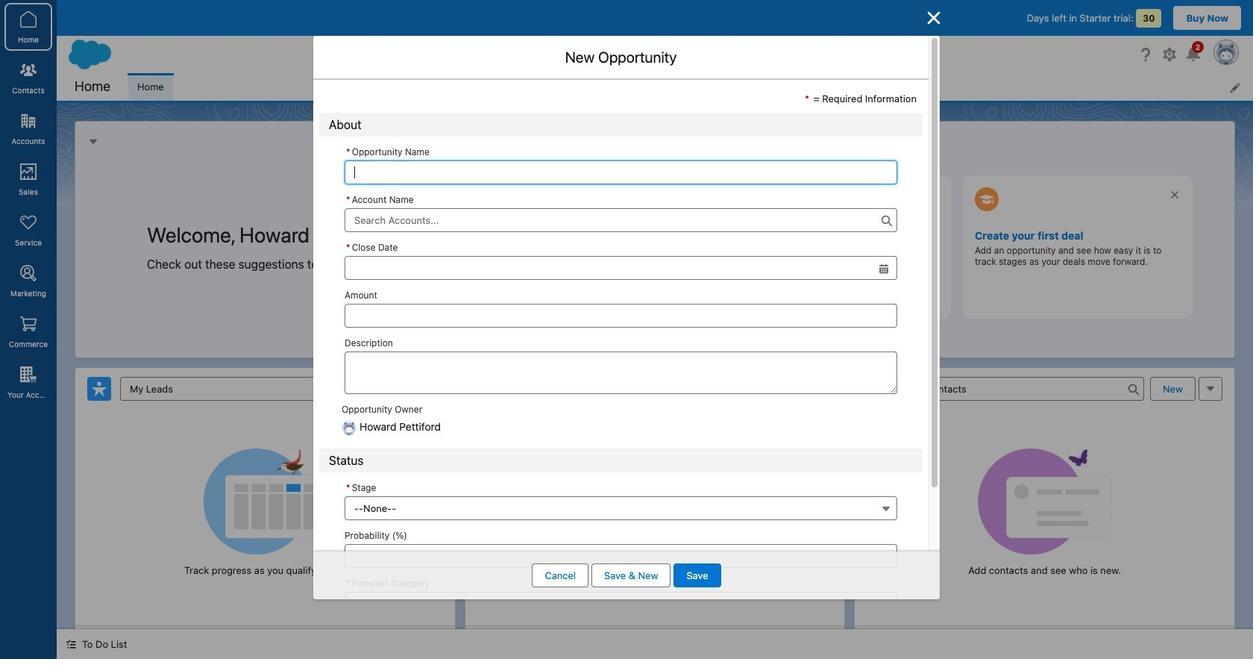 Task type: describe. For each thing, give the bounding box(es) containing it.
Stage - Current Selection: --None-- button
[[345, 497, 898, 521]]

Search Accounts... text field
[[345, 208, 898, 232]]

inverse image
[[926, 9, 943, 27]]



Task type: locate. For each thing, give the bounding box(es) containing it.
list
[[128, 73, 1254, 101]]

group
[[345, 238, 898, 280]]

None text field
[[345, 351, 898, 394]]

None text field
[[345, 160, 898, 184], [345, 256, 898, 280], [345, 303, 898, 327], [345, 544, 898, 568], [345, 160, 898, 184], [345, 256, 898, 280], [345, 303, 898, 327], [345, 544, 898, 568]]

text default image
[[66, 639, 76, 650]]



Task type: vqa. For each thing, say whether or not it's contained in the screenshot.
Search Accounts... text field
yes



